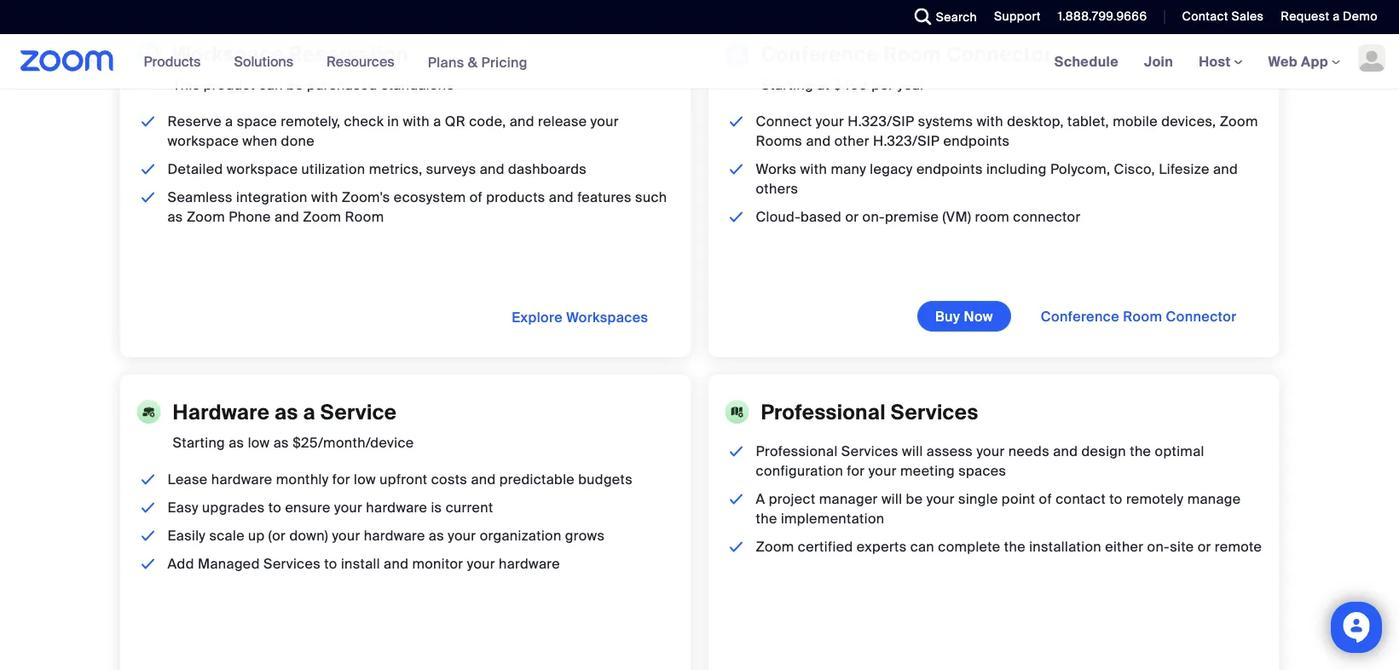 Task type: describe. For each thing, give the bounding box(es) containing it.
1.888.799.9666 button up schedule "link"
[[1058, 9, 1147, 24]]

your up 'install'
[[332, 527, 360, 545]]

single
[[959, 490, 998, 508]]

your right ensure at the bottom of page
[[334, 499, 363, 517]]

connector
[[1013, 208, 1081, 226]]

ok image for works with many legacy endpoints including polycom, cisco, lifesize and others
[[726, 159, 747, 179]]

zoom certified experts can complete the installation either on-site or remote
[[756, 538, 1262, 556]]

conference room connector
[[1041, 307, 1237, 325]]

request a demo
[[1281, 9, 1378, 24]]

as inside seamless integration with zoom's ecosystem of products and features such as zoom phone and zoom room
[[168, 208, 183, 226]]

ok image for add managed services to install and monitor your hardware
[[138, 554, 159, 574]]

managed
[[198, 555, 260, 573]]

products
[[144, 52, 201, 70]]

site
[[1170, 538, 1194, 556]]

be inside a project manager will be your single point of contact to remotely manage the implementation
[[906, 490, 923, 508]]

1 vertical spatial h.323/sip
[[873, 132, 940, 150]]

professional for professional services will assess your needs and design the optimal configuration for your meeting spaces
[[756, 443, 838, 461]]

done
[[281, 132, 315, 150]]

and up current
[[471, 471, 496, 489]]

host button
[[1199, 52, 1243, 70]]

cisco,
[[1114, 160, 1156, 178]]

ok image for lease hardware monthly for low upfront costs and predictable budgets
[[138, 470, 159, 490]]

reserve
[[168, 113, 222, 130]]

configuration
[[756, 462, 844, 480]]

grows
[[565, 527, 605, 545]]

other
[[835, 132, 870, 150]]

a left demo
[[1333, 9, 1340, 24]]

conference for conference room connector starting at $499 per year
[[761, 41, 879, 67]]

devices,
[[1162, 113, 1216, 130]]

meetings navigation
[[1042, 34, 1399, 90]]

point
[[1002, 490, 1036, 508]]

1.888.799.9666 button up the schedule
[[1045, 0, 1152, 34]]

hardware up add managed services to install and monitor your hardware on the bottom left of page
[[364, 527, 425, 545]]

demo
[[1343, 9, 1378, 24]]

as right hardware
[[275, 399, 298, 426]]

1 horizontal spatial or
[[1198, 538, 1212, 556]]

buy now link
[[918, 301, 1011, 332]]

mobile
[[1113, 113, 1158, 130]]

services for professional services will assess your needs and design the optimal configuration for your meeting spaces
[[842, 443, 899, 461]]

organization
[[480, 527, 562, 545]]

easy upgrades to ensure your hardware is current
[[168, 499, 493, 517]]

the inside professional services will assess your needs and design the optimal configuration for your meeting spaces
[[1130, 443, 1152, 461]]

ok image for seamless integration with zoom's ecosystem of products and features such as zoom phone and zoom room
[[138, 188, 159, 207]]

0 horizontal spatial on-
[[863, 208, 885, 226]]

explore workspaces link
[[495, 303, 666, 332]]

zoom down utilization
[[303, 208, 341, 226]]

premise
[[885, 208, 939, 226]]

connector for conference room connector
[[1166, 307, 1237, 325]]

service
[[320, 399, 397, 426]]

explore workspaces
[[512, 308, 649, 326]]

purchased
[[307, 76, 378, 94]]

conference for conference room connector
[[1041, 307, 1120, 325]]

0 horizontal spatial for
[[332, 471, 350, 489]]

spaces
[[959, 462, 1007, 480]]

lease
[[168, 471, 208, 489]]

predictable
[[499, 471, 575, 489]]

and inside reserve a space remotely, check in with a qr code, and release your workspace when done
[[510, 113, 535, 130]]

optimal
[[1155, 443, 1205, 461]]

professional services will assess your needs and design the optimal configuration for your meeting spaces
[[756, 443, 1205, 480]]

will inside professional services will assess your needs and design the optimal configuration for your meeting spaces
[[902, 443, 923, 461]]

zoom down seamless
[[187, 208, 225, 226]]

ok image for professional services will assess your needs and design the optimal configuration for your meeting spaces
[[726, 442, 747, 461]]

monthly
[[276, 471, 329, 489]]

lease hardware monthly for low upfront costs and predictable budgets
[[168, 471, 633, 489]]

1 horizontal spatial on-
[[1148, 538, 1170, 556]]

schedule link
[[1042, 34, 1132, 89]]

2 vertical spatial services
[[263, 555, 321, 573]]

professional services
[[761, 399, 979, 426]]

easy
[[168, 499, 199, 517]]

join
[[1145, 52, 1174, 70]]

ok image for zoom certified experts can complete the installation either on-site or remote
[[726, 537, 747, 557]]

design
[[1082, 443, 1127, 461]]

hardware
[[173, 399, 270, 426]]

and inside works with many legacy endpoints including polycom, cisco, lifesize and others
[[1213, 160, 1238, 178]]

1 vertical spatial can
[[911, 538, 935, 556]]

and down easily scale up (or down) your hardware as your organization grows
[[384, 555, 409, 573]]

with inside reserve a space remotely, check in with a qr code, and release your workspace when done
[[403, 113, 430, 130]]

professional for professional services
[[761, 399, 886, 426]]

complete
[[938, 538, 1001, 556]]

such
[[635, 188, 667, 206]]

remotely
[[1126, 490, 1184, 508]]

remote
[[1215, 538, 1262, 556]]

ensure
[[285, 499, 331, 517]]

with inside works with many legacy endpoints including polycom, cisco, lifesize and others
[[800, 160, 827, 178]]

starting inside the conference room connector starting at $499 per year
[[761, 76, 814, 94]]

seamless
[[168, 188, 233, 206]]

room for conference room connector starting at $499 per year
[[884, 41, 942, 67]]

contact
[[1182, 9, 1229, 24]]

web
[[1269, 52, 1298, 70]]

experts
[[857, 538, 907, 556]]

polycom,
[[1051, 160, 1111, 178]]

ok image for easily scale up (or down) your hardware as your organization grows
[[138, 526, 159, 546]]

the inside a project manager will be your single point of contact to remotely manage the implementation
[[756, 510, 777, 528]]

contact
[[1056, 490, 1106, 508]]

0 horizontal spatial to
[[268, 499, 282, 517]]

plans & pricing
[[428, 53, 528, 71]]

year
[[898, 76, 926, 94]]

conference room connector link
[[1024, 302, 1254, 331]]

a left the space
[[225, 113, 233, 130]]

reserve a space remotely, check in with a qr code, and release your workspace when done
[[168, 113, 619, 150]]

add managed services to install and monitor your hardware
[[168, 555, 560, 573]]

buy
[[936, 307, 960, 325]]

based
[[801, 208, 842, 226]]

add
[[168, 555, 194, 573]]

low inside hardware as a service starting as low as $25/month/device
[[248, 434, 270, 452]]

conference room connector starting at $499 per year
[[761, 41, 1053, 94]]

1 vertical spatial low
[[354, 471, 376, 489]]

$499
[[834, 76, 868, 94]]

your up the spaces
[[977, 443, 1005, 461]]

of inside seamless integration with zoom's ecosystem of products and features such as zoom phone and zoom room
[[470, 188, 483, 206]]

certified
[[798, 538, 853, 556]]

including
[[987, 160, 1047, 178]]

ok image for cloud-based or on-premise (vm) room connector
[[726, 207, 747, 227]]

seamless integration with zoom's ecosystem of products and features such as zoom phone and zoom room
[[168, 188, 667, 226]]

1 vertical spatial workspace
[[227, 160, 298, 178]]

phone
[[229, 208, 271, 226]]

detailed
[[168, 160, 223, 178]]

hardware up upgrades
[[211, 471, 273, 489]]

zoom inside connect your h.323/sip systems with desktop, tablet, mobile devices, zoom rooms and other h.323/sip endpoints
[[1220, 113, 1259, 130]]

integration
[[236, 188, 308, 206]]

web app
[[1269, 52, 1329, 70]]

installation
[[1029, 538, 1102, 556]]

down)
[[289, 527, 328, 545]]

and inside connect your h.323/sip systems with desktop, tablet, mobile devices, zoom rooms and other h.323/sip endpoints
[[806, 132, 831, 150]]

hardware down organization
[[499, 555, 560, 573]]

resources button
[[327, 34, 402, 89]]

web app button
[[1269, 52, 1341, 70]]

code,
[[469, 113, 506, 130]]

as down is
[[429, 527, 444, 545]]

and down dashboards at the top of the page
[[549, 188, 574, 206]]

product information navigation
[[131, 34, 541, 90]]

your down current
[[448, 527, 476, 545]]

as up monthly
[[274, 434, 289, 452]]

ok image for a project manager will be your single point of contact to remotely manage the implementation
[[726, 490, 747, 509]]

release
[[538, 113, 587, 130]]

assess
[[927, 443, 973, 461]]

request
[[1281, 9, 1330, 24]]



Task type: locate. For each thing, give the bounding box(es) containing it.
1 horizontal spatial room
[[884, 41, 942, 67]]

as down hardware
[[229, 434, 244, 452]]

room for conference room connector
[[1123, 307, 1163, 325]]

0 vertical spatial on-
[[863, 208, 885, 226]]

1 horizontal spatial be
[[906, 490, 923, 508]]

zoom
[[1220, 113, 1259, 130], [187, 208, 225, 226], [303, 208, 341, 226], [756, 538, 794, 556]]

1 horizontal spatial to
[[324, 555, 337, 573]]

h.323/sip
[[848, 113, 915, 130], [873, 132, 940, 150]]

0 horizontal spatial can
[[259, 76, 283, 94]]

can
[[259, 76, 283, 94], [911, 538, 935, 556]]

ok image for detailed workspace utilization metrics, surveys and dashboards
[[138, 159, 159, 179]]

will right manager
[[882, 490, 903, 508]]

(or
[[269, 527, 286, 545]]

dashboards
[[508, 160, 587, 178]]

ok image left cloud-
[[726, 207, 747, 227]]

with inside connect your h.323/sip systems with desktop, tablet, mobile devices, zoom rooms and other h.323/sip endpoints
[[977, 113, 1004, 130]]

with inside seamless integration with zoom's ecosystem of products and features such as zoom phone and zoom room
[[311, 188, 338, 206]]

support
[[994, 9, 1041, 24]]

2 horizontal spatial to
[[1110, 490, 1123, 508]]

0 vertical spatial be
[[287, 76, 304, 94]]

your down meeting
[[927, 490, 955, 508]]

manager
[[819, 490, 878, 508]]

of inside a project manager will be your single point of contact to remotely manage the implementation
[[1039, 490, 1052, 508]]

standalone
[[381, 76, 455, 94]]

0 horizontal spatial the
[[756, 510, 777, 528]]

easily scale up (or down) your hardware as your organization grows
[[168, 527, 605, 545]]

app
[[1301, 52, 1329, 70]]

2 horizontal spatial the
[[1130, 443, 1152, 461]]

to right contact
[[1110, 490, 1123, 508]]

as
[[168, 208, 183, 226], [275, 399, 298, 426], [229, 434, 244, 452], [274, 434, 289, 452], [429, 527, 444, 545]]

to inside a project manager will be your single point of contact to remotely manage the implementation
[[1110, 490, 1123, 508]]

0 vertical spatial workspace
[[168, 132, 239, 150]]

a left service
[[303, 399, 315, 426]]

budgets
[[578, 471, 633, 489]]

1 horizontal spatial conference
[[1041, 307, 1120, 325]]

services for professional services
[[891, 399, 979, 426]]

1 vertical spatial or
[[1198, 538, 1212, 556]]

utilization
[[302, 160, 365, 178]]

professional inside professional services will assess your needs and design the optimal configuration for your meeting spaces
[[756, 443, 838, 461]]

up
[[248, 527, 265, 545]]

a inside hardware as a service starting as low as $25/month/device
[[303, 399, 315, 426]]

will
[[902, 443, 923, 461], [882, 490, 903, 508]]

workspace
[[173, 41, 284, 67]]

1 vertical spatial endpoints
[[917, 160, 983, 178]]

services down '(or'
[[263, 555, 321, 573]]

be down meeting
[[906, 490, 923, 508]]

your up "other"
[[816, 113, 844, 130]]

0 horizontal spatial low
[[248, 434, 270, 452]]

1 vertical spatial be
[[906, 490, 923, 508]]

ok image for easy upgrades to ensure your hardware is current
[[138, 498, 159, 518]]

works
[[756, 160, 797, 178]]

1 vertical spatial on-
[[1148, 538, 1170, 556]]

as down seamless
[[168, 208, 183, 226]]

with
[[403, 113, 430, 130], [977, 113, 1004, 130], [800, 160, 827, 178], [311, 188, 338, 206]]

scale
[[209, 527, 245, 545]]

connector for conference room connector starting at $499 per year
[[947, 41, 1053, 67]]

and inside professional services will assess your needs and design the optimal configuration for your meeting spaces
[[1053, 443, 1078, 461]]

1 horizontal spatial the
[[1004, 538, 1026, 556]]

your inside a project manager will be your single point of contact to remotely manage the implementation
[[927, 490, 955, 508]]

for up easy upgrades to ensure your hardware is current
[[332, 471, 350, 489]]

2 vertical spatial room
[[1123, 307, 1163, 325]]

desktop,
[[1007, 113, 1064, 130]]

connect your h.323/sip systems with desktop, tablet, mobile devices, zoom rooms and other h.323/sip endpoints
[[756, 113, 1259, 150]]

conference inside the conference room connector starting at $499 per year
[[761, 41, 879, 67]]

of right "point"
[[1039, 490, 1052, 508]]

ok image left easy
[[138, 498, 159, 518]]

ok image left the detailed
[[138, 159, 159, 179]]

zoom down a
[[756, 538, 794, 556]]

or right "based"
[[845, 208, 859, 226]]

room inside seamless integration with zoom's ecosystem of products and features such as zoom phone and zoom room
[[345, 208, 384, 226]]

for up manager
[[847, 462, 865, 480]]

your inside connect your h.323/sip systems with desktop, tablet, mobile devices, zoom rooms and other h.323/sip endpoints
[[816, 113, 844, 130]]

1 vertical spatial professional
[[756, 443, 838, 461]]

(vm)
[[943, 208, 972, 226]]

0 vertical spatial connector
[[947, 41, 1053, 67]]

zoom logo image
[[20, 50, 114, 72]]

tablet,
[[1068, 113, 1109, 130]]

qr
[[445, 113, 466, 130]]

with right in
[[403, 113, 430, 130]]

room inside the conference room connector starting at $499 per year
[[884, 41, 942, 67]]

0 horizontal spatial conference
[[761, 41, 879, 67]]

or right site
[[1198, 538, 1212, 556]]

a
[[1333, 9, 1340, 24], [225, 113, 233, 130], [433, 113, 441, 130], [303, 399, 315, 426]]

workspace inside reserve a space remotely, check in with a qr code, and release your workspace when done
[[168, 132, 239, 150]]

0 vertical spatial the
[[1130, 443, 1152, 461]]

your right monitor at the bottom of page
[[467, 555, 495, 573]]

your inside reserve a space remotely, check in with a qr code, and release your workspace when done
[[591, 113, 619, 130]]

on- down the legacy in the right top of the page
[[863, 208, 885, 226]]

will up meeting
[[902, 443, 923, 461]]

0 vertical spatial or
[[845, 208, 859, 226]]

2 horizontal spatial room
[[1123, 307, 1163, 325]]

0 vertical spatial h.323/sip
[[848, 113, 915, 130]]

and left "other"
[[806, 132, 831, 150]]

ok image
[[138, 112, 159, 131], [726, 112, 747, 131], [138, 159, 159, 179], [726, 207, 747, 227], [726, 490, 747, 509], [138, 498, 159, 518], [138, 554, 159, 574]]

support link
[[982, 0, 1045, 34], [994, 9, 1041, 24]]

workspace down when
[[227, 160, 298, 178]]

h.323/sip up the legacy in the right top of the page
[[873, 132, 940, 150]]

endpoints inside connect your h.323/sip systems with desktop, tablet, mobile devices, zoom rooms and other h.323/sip endpoints
[[944, 132, 1010, 150]]

conference
[[761, 41, 879, 67], [1041, 307, 1120, 325]]

starting
[[761, 76, 814, 94], [173, 434, 225, 452]]

0 horizontal spatial of
[[470, 188, 483, 206]]

1 horizontal spatial for
[[847, 462, 865, 480]]

plans & pricing link
[[428, 53, 528, 71], [428, 53, 528, 71]]

1 horizontal spatial starting
[[761, 76, 814, 94]]

rooms
[[756, 132, 803, 150]]

or
[[845, 208, 859, 226], [1198, 538, 1212, 556]]

on- right either
[[1148, 538, 1170, 556]]

for inside professional services will assess your needs and design the optimal configuration for your meeting spaces
[[847, 462, 865, 480]]

implementation
[[781, 510, 885, 528]]

low down hardware
[[248, 434, 270, 452]]

needs
[[1009, 443, 1050, 461]]

1 vertical spatial services
[[842, 443, 899, 461]]

can inside workspace reservation this product can be purchased standalone
[[259, 76, 283, 94]]

search button
[[902, 0, 982, 34]]

endpoints inside works with many legacy endpoints including polycom, cisco, lifesize and others
[[917, 160, 983, 178]]

can right experts
[[911, 538, 935, 556]]

1 vertical spatial will
[[882, 490, 903, 508]]

lifesize
[[1159, 160, 1210, 178]]

a left qr
[[433, 113, 441, 130]]

a project manager will be your single point of contact to remotely manage the implementation
[[756, 490, 1241, 528]]

systems
[[918, 113, 973, 130]]

and right the code,
[[510, 113, 535, 130]]

hardware down lease hardware monthly for low upfront costs and predictable budgets
[[366, 499, 427, 517]]

1 vertical spatial conference
[[1041, 307, 1120, 325]]

profile picture image
[[1359, 44, 1386, 72]]

and right needs
[[1053, 443, 1078, 461]]

current
[[446, 499, 493, 517]]

and up products
[[480, 160, 505, 178]]

0 horizontal spatial room
[[345, 208, 384, 226]]

a
[[756, 490, 765, 508]]

for
[[847, 462, 865, 480], [332, 471, 350, 489]]

of
[[470, 188, 483, 206], [1039, 490, 1052, 508]]

hardware
[[211, 471, 273, 489], [366, 499, 427, 517], [364, 527, 425, 545], [499, 555, 560, 573]]

1 vertical spatial starting
[[173, 434, 225, 452]]

ok image left a
[[726, 490, 747, 509]]

and right lifesize
[[1213, 160, 1238, 178]]

ok image left reserve
[[138, 112, 159, 131]]

cloud-based or on-premise (vm) room connector
[[756, 208, 1081, 226]]

banner
[[0, 34, 1399, 90]]

banner containing products
[[0, 34, 1399, 90]]

0 horizontal spatial be
[[287, 76, 304, 94]]

0 vertical spatial will
[[902, 443, 923, 461]]

pricing
[[481, 53, 528, 71]]

to left 'install'
[[324, 555, 337, 573]]

can down solutions
[[259, 76, 283, 94]]

solutions button
[[234, 34, 301, 89]]

0 horizontal spatial or
[[845, 208, 859, 226]]

with right systems
[[977, 113, 1004, 130]]

workspaces
[[566, 308, 649, 326]]

be inside workspace reservation this product can be purchased standalone
[[287, 76, 304, 94]]

the down a project manager will be your single point of contact to remotely manage the implementation at bottom
[[1004, 538, 1026, 556]]

ok image for reserve a space remotely, check in with a qr code, and release your workspace when done
[[138, 112, 159, 131]]

2 vertical spatial the
[[1004, 538, 1026, 556]]

1 vertical spatial room
[[345, 208, 384, 226]]

services
[[891, 399, 979, 426], [842, 443, 899, 461], [263, 555, 321, 573]]

host
[[1199, 52, 1234, 70]]

and down integration at top left
[[275, 208, 299, 226]]

your right release
[[591, 113, 619, 130]]

many
[[831, 160, 866, 178]]

of down surveys
[[470, 188, 483, 206]]

ok image for connect your h.323/sip systems with desktop, tablet, mobile devices, zoom rooms and other h.323/sip endpoints
[[726, 112, 747, 131]]

reservation
[[289, 41, 409, 67]]

products
[[486, 188, 545, 206]]

zoom right devices,
[[1220, 113, 1259, 130]]

legacy
[[870, 160, 913, 178]]

with left many at the top right
[[800, 160, 827, 178]]

workspace down reserve
[[168, 132, 239, 150]]

to up '(or'
[[268, 499, 282, 517]]

project
[[769, 490, 816, 508]]

1 horizontal spatial low
[[354, 471, 376, 489]]

0 horizontal spatial connector
[[947, 41, 1053, 67]]

0 vertical spatial room
[[884, 41, 942, 67]]

starting inside hardware as a service starting as low as $25/month/device
[[173, 434, 225, 452]]

professional
[[761, 399, 886, 426], [756, 443, 838, 461]]

starting down hardware
[[173, 434, 225, 452]]

hardware as a service starting as low as $25/month/device
[[173, 399, 414, 452]]

ecosystem
[[394, 188, 466, 206]]

with down utilization
[[311, 188, 338, 206]]

starting left at
[[761, 76, 814, 94]]

0 horizontal spatial starting
[[173, 434, 225, 452]]

your up manager
[[869, 462, 897, 480]]

ok image left the add
[[138, 554, 159, 574]]

0 vertical spatial starting
[[761, 76, 814, 94]]

1 horizontal spatial can
[[911, 538, 935, 556]]

solutions
[[234, 52, 293, 70]]

1 horizontal spatial connector
[[1166, 307, 1237, 325]]

per
[[872, 76, 894, 94]]

0 vertical spatial endpoints
[[944, 132, 1010, 150]]

easily
[[168, 527, 206, 545]]

1 vertical spatial of
[[1039, 490, 1052, 508]]

ok image
[[726, 159, 747, 179], [138, 188, 159, 207], [726, 442, 747, 461], [138, 470, 159, 490], [138, 526, 159, 546], [726, 537, 747, 557]]

endpoints
[[944, 132, 1010, 150], [917, 160, 983, 178]]

connector inside the conference room connector starting at $499 per year
[[947, 41, 1053, 67]]

0 vertical spatial services
[[891, 399, 979, 426]]

others
[[756, 180, 798, 198]]

plans
[[428, 53, 464, 71]]

0 vertical spatial can
[[259, 76, 283, 94]]

meeting
[[901, 462, 955, 480]]

h.323/sip up "other"
[[848, 113, 915, 130]]

connect
[[756, 113, 812, 130]]

0 vertical spatial conference
[[761, 41, 879, 67]]

the right design
[[1130, 443, 1152, 461]]

ok image left connect
[[726, 112, 747, 131]]

is
[[431, 499, 442, 517]]

low down $25/month/device
[[354, 471, 376, 489]]

cloud-
[[756, 208, 801, 226]]

be down solutions
[[287, 76, 304, 94]]

services down professional services at the right
[[842, 443, 899, 461]]

manage
[[1188, 490, 1241, 508]]

the down a
[[756, 510, 777, 528]]

sales
[[1232, 9, 1264, 24]]

upfront
[[380, 471, 428, 489]]

services up the assess
[[891, 399, 979, 426]]

1 horizontal spatial of
[[1039, 490, 1052, 508]]

0 vertical spatial of
[[470, 188, 483, 206]]

room
[[975, 208, 1010, 226]]

services inside professional services will assess your needs and design the optimal configuration for your meeting spaces
[[842, 443, 899, 461]]

1 vertical spatial connector
[[1166, 307, 1237, 325]]

will inside a project manager will be your single point of contact to remotely manage the implementation
[[882, 490, 903, 508]]

0 vertical spatial professional
[[761, 399, 886, 426]]

1 vertical spatial the
[[756, 510, 777, 528]]

0 vertical spatial low
[[248, 434, 270, 452]]



Task type: vqa. For each thing, say whether or not it's contained in the screenshot.
"a" inside the Hardware as a Service Starting as low as $25/month/device
yes



